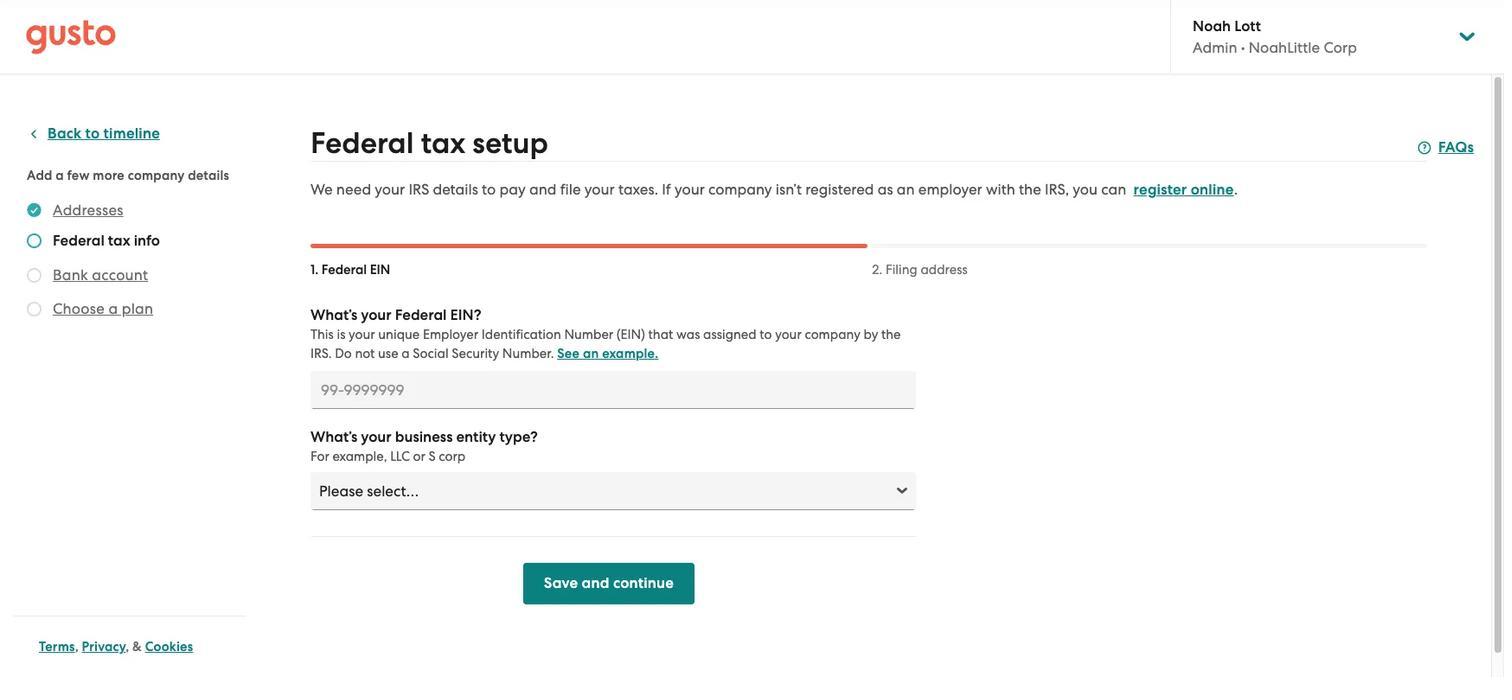 Task type: locate. For each thing, give the bounding box(es) containing it.
faqs
[[1438, 138, 1474, 157]]

, left &
[[126, 639, 129, 655]]

1 vertical spatial to
[[482, 181, 496, 198]]

faqs button
[[1418, 138, 1474, 158]]

company inside this is your unique employer identification number (ein) that was assigned to your company by the irs. do not use a social security number.
[[805, 327, 861, 343]]

federal up unique
[[395, 306, 447, 324]]

an down the number
[[583, 346, 599, 362]]

or
[[413, 449, 425, 464]]

and right save
[[582, 574, 610, 593]]

file
[[560, 181, 581, 198]]

what's
[[310, 306, 357, 324], [310, 428, 357, 446]]

to inside this is your unique employer identification number (ein) that was assigned to your company by the irs. do not use a social security number.
[[760, 327, 772, 343]]

choose a plan
[[53, 300, 153, 317]]

0 vertical spatial and
[[529, 181, 557, 198]]

1 horizontal spatial company
[[708, 181, 772, 198]]

a inside this is your unique employer identification number (ein) that was assigned to your company by the irs. do not use a social security number.
[[402, 346, 410, 362]]

taxes.
[[618, 181, 658, 198]]

entity
[[456, 428, 496, 446]]

details
[[188, 168, 229, 183], [433, 181, 478, 198]]

•
[[1241, 39, 1245, 56]]

,
[[75, 639, 79, 655], [126, 639, 129, 655]]

save
[[544, 574, 578, 593]]

federal inside list
[[53, 232, 104, 250]]

0 horizontal spatial company
[[128, 168, 185, 183]]

company left isn't
[[708, 181, 772, 198]]

3 check image from the top
[[27, 302, 42, 317]]

check image for choose
[[27, 302, 42, 317]]

this is your unique employer identification number (ein) that was assigned to your company by the irs. do not use a social security number.
[[310, 327, 901, 362]]

2 horizontal spatial a
[[402, 346, 410, 362]]

1 horizontal spatial details
[[433, 181, 478, 198]]

0 horizontal spatial ,
[[75, 639, 79, 655]]

2 vertical spatial to
[[760, 327, 772, 343]]

cookies
[[145, 639, 193, 655]]

this
[[310, 327, 334, 343]]

save and continue
[[544, 574, 674, 593]]

tax up irs at the top of the page
[[421, 125, 466, 161]]

0 horizontal spatial the
[[881, 327, 901, 343]]

0 horizontal spatial an
[[583, 346, 599, 362]]

your inside what's your business entity type? for example, llc or s corp
[[361, 428, 392, 446]]

an inside "we need your irs details to pay and file your taxes. if your company isn't registered as an employer with the irs, you can register online ."
[[897, 181, 915, 198]]

check image left the choose
[[27, 302, 42, 317]]

an right as
[[897, 181, 915, 198]]

1 horizontal spatial ,
[[126, 639, 129, 655]]

check image for bank
[[27, 268, 42, 283]]

check image down circle check icon
[[27, 234, 42, 248]]

check image left bank
[[27, 268, 42, 283]]

the inside this is your unique employer identification number (ein) that was assigned to your company by the irs. do not use a social security number.
[[881, 327, 901, 343]]

company for we need your irs details to pay and file your taxes. if your company isn't registered as an employer with the irs, you can register online .
[[708, 181, 772, 198]]

a left few
[[56, 168, 64, 183]]

cookies button
[[145, 637, 193, 657]]

1 horizontal spatial an
[[897, 181, 915, 198]]

federal up need
[[310, 125, 414, 161]]

check image
[[27, 234, 42, 248], [27, 268, 42, 283], [27, 302, 42, 317]]

security
[[452, 346, 499, 362]]

and
[[529, 181, 557, 198], [582, 574, 610, 593]]

2 check image from the top
[[27, 268, 42, 283]]

1 vertical spatial an
[[583, 346, 599, 362]]

0 vertical spatial to
[[85, 125, 100, 143]]

back to timeline button
[[27, 124, 160, 144]]

what's up for on the bottom left
[[310, 428, 357, 446]]

admin
[[1193, 39, 1237, 56]]

0 vertical spatial tax
[[421, 125, 466, 161]]

that
[[648, 327, 673, 343]]

plan
[[122, 300, 153, 317]]

.
[[1234, 181, 1238, 198]]

can
[[1101, 181, 1126, 198]]

tax left info
[[108, 232, 130, 250]]

you
[[1073, 181, 1098, 198]]

what's up is
[[310, 306, 357, 324]]

what's your business entity type? for example, llc or s corp
[[310, 428, 538, 464]]

choose a plan button
[[53, 298, 153, 319]]

back to timeline
[[48, 125, 160, 143]]

ein
[[370, 262, 390, 278]]

federal for federal ein
[[322, 262, 367, 278]]

identification
[[482, 327, 561, 343]]

your up unique
[[361, 306, 392, 324]]

2 what's from the top
[[310, 428, 357, 446]]

addresses button
[[53, 200, 123, 221]]

need
[[336, 181, 371, 198]]

2 vertical spatial a
[[402, 346, 410, 362]]

1 vertical spatial a
[[108, 300, 118, 317]]

company left by
[[805, 327, 861, 343]]

for
[[310, 449, 329, 464]]

privacy
[[82, 639, 126, 655]]

what's for what's your federal ein?
[[310, 306, 357, 324]]

1 horizontal spatial the
[[1019, 181, 1041, 198]]

a right use
[[402, 346, 410, 362]]

addresses
[[53, 202, 123, 219]]

your
[[375, 181, 405, 198], [585, 181, 615, 198], [675, 181, 705, 198], [361, 306, 392, 324], [349, 327, 375, 343], [775, 327, 802, 343], [361, 428, 392, 446]]

privacy link
[[82, 639, 126, 655]]

your up not
[[349, 327, 375, 343]]

company inside "we need your irs details to pay and file your taxes. if your company isn't registered as an employer with the irs, you can register online ."
[[708, 181, 772, 198]]

what's for what's your business entity type? for example, llc or s corp
[[310, 428, 357, 446]]

what's inside what's your business entity type? for example, llc or s corp
[[310, 428, 357, 446]]

a left plan
[[108, 300, 118, 317]]

see an example. button
[[557, 343, 659, 364]]

0 horizontal spatial and
[[529, 181, 557, 198]]

, left the 'privacy'
[[75, 639, 79, 655]]

an inside popup button
[[583, 346, 599, 362]]

0 vertical spatial an
[[897, 181, 915, 198]]

your up example, on the bottom of the page
[[361, 428, 392, 446]]

1 horizontal spatial to
[[482, 181, 496, 198]]

0 horizontal spatial a
[[56, 168, 64, 183]]

1 vertical spatial check image
[[27, 268, 42, 283]]

the right by
[[881, 327, 901, 343]]

choose
[[53, 300, 105, 317]]

0 horizontal spatial to
[[85, 125, 100, 143]]

account
[[92, 266, 148, 284]]

we need your irs details to pay and file your taxes. if your company isn't registered as an employer with the irs, you can register online .
[[310, 181, 1238, 199]]

to
[[85, 125, 100, 143], [482, 181, 496, 198], [760, 327, 772, 343]]

federal
[[310, 125, 414, 161], [53, 232, 104, 250], [322, 262, 367, 278], [395, 306, 447, 324]]

0 vertical spatial what's
[[310, 306, 357, 324]]

2 horizontal spatial to
[[760, 327, 772, 343]]

an
[[897, 181, 915, 198], [583, 346, 599, 362]]

2 vertical spatial check image
[[27, 302, 42, 317]]

tax inside federal tax info list
[[108, 232, 130, 250]]

federal left ein
[[322, 262, 367, 278]]

0 vertical spatial a
[[56, 168, 64, 183]]

assigned
[[703, 327, 757, 343]]

0 horizontal spatial tax
[[108, 232, 130, 250]]

0 vertical spatial the
[[1019, 181, 1041, 198]]

back
[[48, 125, 82, 143]]

federal down addresses
[[53, 232, 104, 250]]

the left irs,
[[1019, 181, 1041, 198]]

2 horizontal spatial company
[[805, 327, 861, 343]]

1 vertical spatial the
[[881, 327, 901, 343]]

tax for setup
[[421, 125, 466, 161]]

your right if
[[675, 181, 705, 198]]

1 vertical spatial and
[[582, 574, 610, 593]]

bank account button
[[53, 265, 148, 285]]

company
[[128, 168, 185, 183], [708, 181, 772, 198], [805, 327, 861, 343]]

company for this is your unique employer identification number (ein) that was assigned to your company by the irs. do not use a social security number.
[[805, 327, 861, 343]]

to left pay
[[482, 181, 496, 198]]

if
[[662, 181, 671, 198]]

1 horizontal spatial tax
[[421, 125, 466, 161]]

noah lott admin • noahlittle corp
[[1193, 17, 1357, 56]]

tax
[[421, 125, 466, 161], [108, 232, 130, 250]]

1 vertical spatial what's
[[310, 428, 357, 446]]

s
[[429, 449, 436, 464]]

continue
[[613, 574, 674, 593]]

to inside "we need your irs details to pay and file your taxes. if your company isn't registered as an employer with the irs, you can register online ."
[[482, 181, 496, 198]]

0 vertical spatial check image
[[27, 234, 42, 248]]

to right the back
[[85, 125, 100, 143]]

to right 'assigned'
[[760, 327, 772, 343]]

to inside button
[[85, 125, 100, 143]]

home image
[[26, 19, 116, 54]]

is
[[337, 327, 346, 343]]

circle check image
[[27, 200, 42, 221]]

1 horizontal spatial a
[[108, 300, 118, 317]]

the inside "we need your irs details to pay and file your taxes. if your company isn't registered as an employer with the irs, you can register online ."
[[1019, 181, 1041, 198]]

irs,
[[1045, 181, 1069, 198]]

federal tax info list
[[27, 200, 240, 323]]

federal tax info
[[53, 232, 160, 250]]

and left file
[[529, 181, 557, 198]]

1 vertical spatial tax
[[108, 232, 130, 250]]

1 horizontal spatial and
[[582, 574, 610, 593]]

the
[[1019, 181, 1041, 198], [881, 327, 901, 343]]

noahlittle
[[1249, 39, 1320, 56]]

address
[[921, 262, 968, 278]]

a inside button
[[108, 300, 118, 317]]

federal tax setup
[[310, 125, 548, 161]]

company right more
[[128, 168, 185, 183]]

1 what's from the top
[[310, 306, 357, 324]]



Task type: describe. For each thing, give the bounding box(es) containing it.
corp
[[439, 449, 466, 464]]

see an example.
[[557, 346, 659, 362]]

filing address
[[886, 262, 968, 278]]

employer
[[918, 181, 982, 198]]

more
[[93, 168, 125, 183]]

add a few more company details
[[27, 168, 229, 183]]

tax for info
[[108, 232, 130, 250]]

a for add
[[56, 168, 64, 183]]

and inside save and continue button
[[582, 574, 610, 593]]

and inside "we need your irs details to pay and file your taxes. if your company isn't registered as an employer with the irs, you can register online ."
[[529, 181, 557, 198]]

federal for federal tax info
[[53, 232, 104, 250]]

a for choose
[[108, 300, 118, 317]]

terms link
[[39, 639, 75, 655]]

your left irs at the top of the page
[[375, 181, 405, 198]]

by
[[864, 327, 878, 343]]

noah
[[1193, 17, 1231, 35]]

your right file
[[585, 181, 615, 198]]

corp
[[1324, 39, 1357, 56]]

1 check image from the top
[[27, 234, 42, 248]]

isn't
[[776, 181, 802, 198]]

terms , privacy , & cookies
[[39, 639, 193, 655]]

ein?
[[450, 306, 481, 324]]

not
[[355, 346, 375, 362]]

employer
[[423, 327, 478, 343]]

&
[[132, 639, 142, 655]]

unique
[[378, 327, 420, 343]]

we
[[310, 181, 333, 198]]

pay
[[500, 181, 526, 198]]

social
[[413, 346, 449, 362]]

register online link
[[1134, 181, 1234, 199]]

details inside "we need your irs details to pay and file your taxes. if your company isn't registered as an employer with the irs, you can register online ."
[[433, 181, 478, 198]]

save and continue button
[[523, 563, 695, 605]]

type?
[[499, 428, 538, 446]]

What's your Federal EIN? text field
[[310, 371, 916, 409]]

federal ein
[[322, 262, 390, 278]]

use
[[378, 346, 398, 362]]

irs
[[409, 181, 429, 198]]

bank
[[53, 266, 88, 284]]

federal for federal tax setup
[[310, 125, 414, 161]]

number.
[[502, 346, 554, 362]]

online
[[1191, 181, 1234, 199]]

do
[[335, 346, 352, 362]]

(ein)
[[617, 327, 645, 343]]

business
[[395, 428, 453, 446]]

setup
[[473, 125, 548, 161]]

see
[[557, 346, 580, 362]]

lott
[[1235, 17, 1261, 35]]

terms
[[39, 639, 75, 655]]

add
[[27, 168, 52, 183]]

0 horizontal spatial details
[[188, 168, 229, 183]]

few
[[67, 168, 90, 183]]

irs.
[[310, 346, 332, 362]]

timeline
[[103, 125, 160, 143]]

what's your federal ein?
[[310, 306, 481, 324]]

with
[[986, 181, 1015, 198]]

bank account
[[53, 266, 148, 284]]

1 , from the left
[[75, 639, 79, 655]]

example.
[[602, 346, 659, 362]]

2 , from the left
[[126, 639, 129, 655]]

was
[[676, 327, 700, 343]]

info
[[134, 232, 160, 250]]

filing
[[886, 262, 918, 278]]

number
[[564, 327, 613, 343]]

example,
[[333, 449, 387, 464]]

llc
[[390, 449, 410, 464]]

your right 'assigned'
[[775, 327, 802, 343]]

registered
[[805, 181, 874, 198]]

as
[[878, 181, 893, 198]]

register
[[1134, 181, 1187, 199]]



Task type: vqa. For each thing, say whether or not it's contained in the screenshot.
right payroll
no



